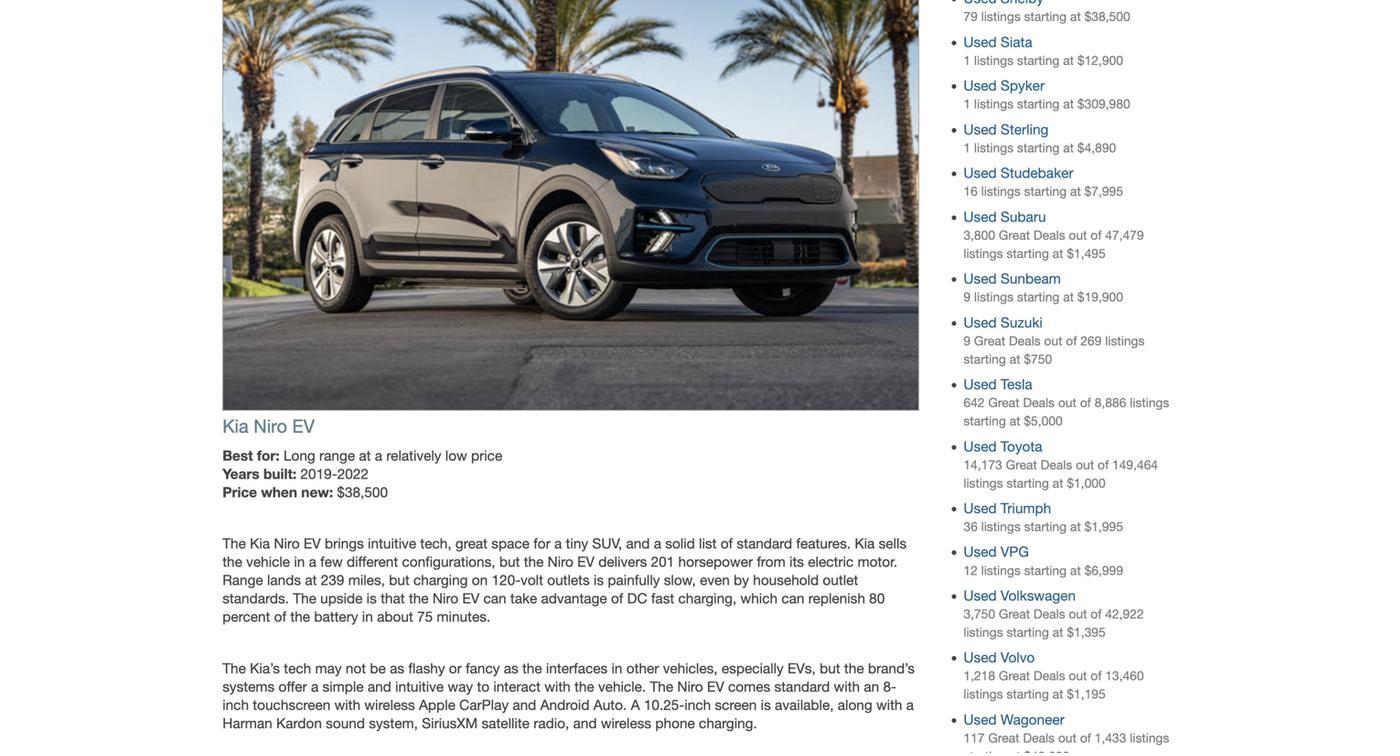 Task type: describe. For each thing, give the bounding box(es) containing it.
suv,
[[592, 535, 622, 552]]

with up android
[[545, 678, 571, 695]]

carplay
[[459, 697, 509, 713]]

vehicle
[[246, 554, 290, 570]]

used wagoneer link
[[964, 711, 1065, 728]]

great for tesla
[[989, 395, 1020, 410]]

listings inside '117 great deals out of 1,433 listings starting at'
[[1130, 731, 1170, 745]]

used for used suzuki
[[964, 314, 997, 331]]

of for used volkswagen
[[1091, 607, 1102, 621]]

way
[[448, 678, 473, 695]]

satellite
[[482, 715, 530, 731]]

used for used wagoneer
[[964, 711, 997, 728]]

studebaker
[[1001, 165, 1074, 181]]

household
[[753, 572, 819, 588]]

the up '75'
[[409, 590, 429, 607]]

2 as from the left
[[504, 660, 519, 677]]

out for volkswagen
[[1069, 607, 1087, 621]]

great for volkswagen
[[999, 607, 1030, 621]]

ev up the few
[[304, 535, 321, 552]]

at inside the kia niro ev brings intuitive tech, great space for a tiny suv, and a solid list of standard features. kia sells the vehicle in a few different configurations, but the niro ev delivers 201 horsepower from its electric motor. range lands at 239 miles, but charging on 120-volt outlets is painfully slow, even by household outlet standards. the upside is that the niro ev can take advantage of dc fast charging, which can replenish 80 percent of the battery in about 75 minutes.
[[305, 572, 317, 588]]

dc
[[627, 590, 647, 607]]

$4,890
[[1078, 140, 1117, 155]]

of for used tesla
[[1080, 395, 1091, 410]]

the kia's tech may not be as flashy or fancy as the interfaces in other vehicles, especially evs, but the brand's systems offer a simple and intuitive way to interact with the vehicle. the niro ev comes standard with an 8- inch touchscreen with wireless apple carplay and android auto. a 10.25-inch screen is available, along with a harman kardon sound system, siriusxm satellite radio, and wireless phone charging.
[[223, 660, 915, 731]]

brand's
[[868, 660, 915, 677]]

evs,
[[788, 660, 816, 677]]

3,800
[[964, 228, 996, 242]]

flashy
[[408, 660, 445, 677]]

starting inside used vpg 12 listings starting at $6,999
[[1024, 563, 1067, 578]]

an
[[864, 678, 880, 695]]

on
[[472, 572, 488, 588]]

other
[[627, 660, 659, 677]]

kardon
[[276, 715, 322, 731]]

tech
[[284, 660, 311, 677]]

ev down tiny at the bottom left
[[578, 554, 595, 570]]

$1,995
[[1085, 519, 1124, 534]]

outlet
[[823, 572, 859, 588]]

is inside the kia's tech may not be as flashy or fancy as the interfaces in other vehicles, especially evs, but the brand's systems offer a simple and intuitive way to interact with the vehicle. the niro ev comes standard with an 8- inch touchscreen with wireless apple carplay and android auto. a 10.25-inch screen is available, along with a harman kardon sound system, siriusxm satellite radio, and wireless phone charging.
[[761, 697, 771, 713]]

at inside used vpg 12 listings starting at $6,999
[[1071, 563, 1081, 578]]

1 vertical spatial is
[[367, 590, 377, 607]]

replenish
[[809, 590, 866, 607]]

used toyota
[[964, 438, 1043, 455]]

along
[[838, 697, 873, 713]]

with up sound
[[335, 697, 361, 713]]

listings inside 3,750 great deals out of 42,922 listings starting at
[[964, 625, 1003, 640]]

of for used toyota
[[1098, 457, 1109, 472]]

with down 8-
[[877, 697, 903, 713]]

used siata 1 listings starting at $12,900
[[964, 34, 1124, 68]]

at inside 'used spyker 1 listings starting at $309,980'
[[1063, 97, 1074, 111]]

starting inside '3,800 great deals out of 47,479 listings starting at'
[[1007, 246, 1049, 261]]

the down interfaces
[[575, 678, 594, 695]]

used volkswagen
[[964, 587, 1076, 604]]

but inside the kia's tech may not be as flashy or fancy as the interfaces in other vehicles, especially evs, but the brand's systems offer a simple and intuitive way to interact with the vehicle. the niro ev comes standard with an 8- inch touchscreen with wireless apple carplay and android auto. a 10.25-inch screen is available, along with a harman kardon sound system, siriusxm satellite radio, and wireless phone charging.
[[820, 660, 841, 677]]

8-
[[883, 678, 897, 695]]

brings
[[325, 535, 364, 552]]

great for volvo
[[999, 669, 1030, 683]]

fast
[[651, 590, 675, 607]]

siata
[[1001, 34, 1033, 50]]

kia's
[[250, 660, 280, 677]]

intuitive inside the kia niro ev brings intuitive tech, great space for a tiny suv, and a solid list of standard features. kia sells the vehicle in a few different configurations, but the niro ev delivers 201 horsepower from its electric motor. range lands at 239 miles, but charging on 120-volt outlets is painfully slow, even by household outlet standards. the upside is that the niro ev can take advantage of dc fast charging, which can replenish 80 percent of the battery in about 75 minutes.
[[368, 535, 416, 552]]

years
[[223, 465, 260, 482]]

a inside best for: long range at a relatively low price years built: 2019-2022 price when new: $38,500
[[375, 447, 383, 464]]

$38,500 inside best for: long range at a relatively low price years built: 2019-2022 price when new: $38,500
[[337, 484, 388, 500]]

to
[[477, 678, 490, 695]]

available,
[[775, 697, 834, 713]]

1 horizontal spatial kia
[[250, 535, 270, 552]]

1 can from the left
[[484, 590, 507, 607]]

ev up minutes.
[[462, 590, 480, 607]]

starting inside '117 great deals out of 1,433 listings starting at'
[[964, 749, 1006, 753]]

listings inside 9 great deals out of 269 listings starting at
[[1106, 333, 1145, 348]]

deals for used toyota
[[1041, 457, 1073, 472]]

motor.
[[858, 554, 898, 570]]

2020 kia niro ev preview summaryimage image
[[223, 0, 920, 411]]

of right list
[[721, 535, 733, 552]]

horsepower
[[679, 554, 753, 570]]

a down brand's
[[907, 697, 914, 713]]

used studebaker 16 listings starting at $7,995
[[964, 165, 1124, 199]]

0 vertical spatial is
[[594, 572, 604, 588]]

listings inside used triumph 36 listings starting at $1,995
[[981, 519, 1021, 534]]

the up "an"
[[844, 660, 864, 677]]

used suzuki link
[[964, 314, 1043, 331]]

used studebaker link
[[964, 165, 1074, 181]]

a right for
[[555, 535, 562, 552]]

the up 10.25-
[[650, 678, 674, 695]]

deals for used suzuki
[[1009, 333, 1041, 348]]

standard inside the kia's tech may not be as flashy or fancy as the interfaces in other vehicles, especially evs, but the brand's systems offer a simple and intuitive way to interact with the vehicle. the niro ev comes standard with an 8- inch touchscreen with wireless apple carplay and android auto. a 10.25-inch screen is available, along with a harman kardon sound system, siriusxm satellite radio, and wireless phone charging.
[[775, 678, 830, 695]]

a right offer
[[311, 678, 319, 695]]

sells
[[879, 535, 907, 552]]

harman
[[223, 715, 272, 731]]

deals for used volvo
[[1034, 669, 1066, 683]]

touchscreen
[[253, 697, 331, 713]]

list
[[699, 535, 717, 552]]

starting inside used sterling 1 listings starting at $4,890
[[1017, 140, 1060, 155]]

the up interact
[[522, 660, 542, 677]]

the up volt on the bottom of page
[[524, 554, 544, 570]]

miles,
[[348, 572, 385, 588]]

take
[[510, 590, 537, 607]]

outlets
[[547, 572, 590, 588]]

201
[[651, 554, 675, 570]]

low
[[445, 447, 467, 464]]

listings inside '3,800 great deals out of 47,479 listings starting at'
[[964, 246, 1003, 261]]

1 for used spyker
[[964, 97, 971, 111]]

sound
[[326, 715, 365, 731]]

75
[[417, 609, 433, 625]]

painfully
[[608, 572, 660, 588]]

the down lands
[[293, 590, 317, 607]]

$7,995
[[1085, 184, 1124, 199]]

be
[[370, 660, 386, 677]]

of down standards.
[[274, 609, 286, 625]]

used volvo
[[964, 649, 1035, 666]]

$1,195
[[1067, 687, 1106, 702]]

1,218
[[964, 669, 996, 683]]

of for used wagoneer
[[1080, 731, 1091, 745]]

117 great deals out of 1,433 listings starting at
[[964, 731, 1170, 753]]

the up the range
[[223, 535, 246, 552]]

not
[[346, 660, 366, 677]]

used sunbeam 9 listings starting at $19,900
[[964, 270, 1124, 304]]

a up the 201
[[654, 535, 662, 552]]

used for used sterling 1 listings starting at $4,890
[[964, 121, 997, 138]]

deals for used subaru
[[1034, 228, 1066, 242]]

different
[[347, 554, 398, 570]]

out for subaru
[[1069, 228, 1087, 242]]

starting inside 14,173 great deals out of 149,464 listings starting at
[[1007, 476, 1049, 490]]

0 horizontal spatial in
[[294, 554, 305, 570]]

0 vertical spatial $38,500
[[1085, 9, 1131, 24]]

used sterling link
[[964, 121, 1049, 138]]

the left battery
[[290, 609, 310, 625]]

used for used sunbeam 9 listings starting at $19,900
[[964, 270, 997, 287]]

$309,980
[[1078, 97, 1131, 111]]

new:
[[301, 484, 333, 500]]

used for used triumph 36 listings starting at $1,995
[[964, 500, 997, 517]]

used for used volkswagen
[[964, 587, 997, 604]]

fancy
[[466, 660, 500, 677]]

1 horizontal spatial wireless
[[601, 715, 652, 731]]

out for wagoneer
[[1059, 731, 1077, 745]]

listings inside 1,218 great deals out of 13,460 listings starting at
[[964, 687, 1003, 702]]

starting inside the used siata 1 listings starting at $12,900
[[1017, 53, 1060, 68]]

0 horizontal spatial wireless
[[365, 697, 415, 713]]

siriusxm
[[422, 715, 478, 731]]

for
[[534, 535, 551, 552]]

at inside 642 great deals out of 8,886 listings starting at
[[1010, 414, 1021, 428]]

or
[[449, 660, 462, 677]]

used for used spyker 1 listings starting at $309,980
[[964, 77, 997, 94]]

1 for used sterling
[[964, 140, 971, 155]]

long
[[284, 447, 315, 464]]

used triumph 36 listings starting at $1,995
[[964, 500, 1124, 534]]

2 horizontal spatial kia
[[855, 535, 875, 552]]

the up the range
[[223, 554, 242, 570]]

niro up for:
[[254, 415, 287, 437]]

and down interact
[[513, 697, 536, 713]]

delivers
[[599, 554, 647, 570]]

and down be
[[368, 678, 391, 695]]

interfaces
[[546, 660, 608, 677]]

used tesla
[[964, 376, 1033, 393]]

few
[[320, 554, 343, 570]]

of for used volvo
[[1091, 669, 1102, 683]]

starting inside used triumph 36 listings starting at $1,995
[[1024, 519, 1067, 534]]

listings up used siata link
[[981, 9, 1021, 24]]

toyota
[[1001, 438, 1043, 455]]

great for wagoneer
[[989, 731, 1020, 745]]

at inside the used siata 1 listings starting at $12,900
[[1063, 53, 1074, 68]]

used triumph link
[[964, 500, 1052, 517]]

1 as from the left
[[390, 660, 404, 677]]

used siata link
[[964, 34, 1033, 50]]

starting up the used siata 1 listings starting at $12,900
[[1024, 9, 1067, 24]]

1,433
[[1095, 731, 1127, 745]]

interact
[[493, 678, 541, 695]]



Task type: vqa. For each thing, say whether or not it's contained in the screenshot.


Task type: locate. For each thing, give the bounding box(es) containing it.
starting down triumph
[[1024, 519, 1067, 534]]

4 used from the top
[[964, 165, 997, 181]]

at
[[1071, 9, 1081, 24], [1063, 53, 1074, 68], [1063, 97, 1074, 111], [1063, 140, 1074, 155], [1071, 184, 1081, 199], [1053, 246, 1064, 261], [1063, 290, 1074, 304], [1010, 352, 1021, 366], [1010, 414, 1021, 428], [359, 447, 371, 464], [1053, 476, 1064, 490], [1071, 519, 1081, 534], [1071, 563, 1081, 578], [305, 572, 317, 588], [1053, 625, 1064, 640], [1053, 687, 1064, 702], [1010, 749, 1021, 753]]

listings down the used triumph link
[[981, 519, 1021, 534]]

1 vertical spatial in
[[362, 609, 373, 625]]

listings down used sunbeam link
[[974, 290, 1014, 304]]

and inside the kia niro ev brings intuitive tech, great space for a tiny suv, and a solid list of standard features. kia sells the vehicle in a few different configurations, but the niro ev delivers 201 horsepower from its electric motor. range lands at 239 miles, but charging on 120-volt outlets is painfully slow, even by household outlet standards. the upside is that the niro ev can take advantage of dc fast charging, which can replenish 80 percent of the battery in about 75 minutes.
[[626, 535, 650, 552]]

at left $19,900
[[1063, 290, 1074, 304]]

1 inside 'used spyker 1 listings starting at $309,980'
[[964, 97, 971, 111]]

great inside 3,750 great deals out of 42,922 listings starting at
[[999, 607, 1030, 621]]

2 vertical spatial but
[[820, 660, 841, 677]]

0 horizontal spatial $38,500
[[337, 484, 388, 500]]

standard down evs,
[[775, 678, 830, 695]]

of inside '3,800 great deals out of 47,479 listings starting at'
[[1091, 228, 1102, 242]]

2 can from the left
[[782, 590, 805, 607]]

239
[[321, 572, 344, 588]]

used inside used sunbeam 9 listings starting at $19,900
[[964, 270, 997, 287]]

out for toyota
[[1076, 457, 1095, 472]]

at left $7,995
[[1071, 184, 1081, 199]]

used up 12
[[964, 544, 997, 560]]

used for used vpg 12 listings starting at $6,999
[[964, 544, 997, 560]]

1 1 from the top
[[964, 53, 971, 68]]

starting up volvo
[[1007, 625, 1049, 640]]

at inside used sterling 1 listings starting at $4,890
[[1063, 140, 1074, 155]]

used up 16
[[964, 165, 997, 181]]

of inside 9 great deals out of 269 listings starting at
[[1066, 333, 1077, 348]]

space
[[492, 535, 530, 552]]

great inside '117 great deals out of 1,433 listings starting at'
[[989, 731, 1020, 745]]

great down used tesla link
[[989, 395, 1020, 410]]

kia niro ev
[[223, 415, 315, 437]]

at inside used triumph 36 listings starting at $1,995
[[1071, 519, 1081, 534]]

by
[[734, 572, 749, 588]]

deals down wagoneer
[[1023, 731, 1055, 745]]

out inside 1,218 great deals out of 13,460 listings starting at
[[1069, 669, 1087, 683]]

can down 120-
[[484, 590, 507, 607]]

out up $750
[[1044, 333, 1063, 348]]

0 vertical spatial 1
[[964, 53, 971, 68]]

great inside 642 great deals out of 8,886 listings starting at
[[989, 395, 1020, 410]]

117
[[964, 731, 985, 745]]

spyker
[[1001, 77, 1045, 94]]

but up that
[[389, 572, 410, 588]]

2 9 from the top
[[964, 333, 971, 348]]

3,750
[[964, 607, 996, 621]]

of for used subaru
[[1091, 228, 1102, 242]]

starting up used tesla
[[964, 352, 1006, 366]]

listings down used sterling link
[[974, 140, 1014, 155]]

advantage
[[541, 590, 607, 607]]

listings inside the used studebaker 16 listings starting at $7,995
[[981, 184, 1021, 199]]

starting inside used sunbeam 9 listings starting at $19,900
[[1017, 290, 1060, 304]]

suzuki
[[1001, 314, 1043, 331]]

2 used from the top
[[964, 77, 997, 94]]

listings inside 642 great deals out of 8,886 listings starting at
[[1130, 395, 1170, 410]]

deals inside 3,750 great deals out of 42,922 listings starting at
[[1034, 607, 1066, 621]]

from
[[757, 554, 786, 570]]

at left '$1,195'
[[1053, 687, 1064, 702]]

can down household
[[782, 590, 805, 607]]

listings inside the used siata 1 listings starting at $12,900
[[974, 53, 1014, 68]]

at left 239
[[305, 572, 317, 588]]

at inside 1,218 great deals out of 13,460 listings starting at
[[1053, 687, 1064, 702]]

out down wagoneer
[[1059, 731, 1077, 745]]

of left dc
[[611, 590, 623, 607]]

intuitive up different
[[368, 535, 416, 552]]

vehicles,
[[663, 660, 718, 677]]

at left $750
[[1010, 352, 1021, 366]]

10.25-
[[644, 697, 685, 713]]

that
[[381, 590, 405, 607]]

tech,
[[420, 535, 452, 552]]

79
[[964, 9, 978, 24]]

and down android
[[573, 715, 597, 731]]

great
[[999, 228, 1030, 242], [974, 333, 1006, 348], [989, 395, 1020, 410], [1006, 457, 1037, 472], [999, 607, 1030, 621], [999, 669, 1030, 683], [989, 731, 1020, 745]]

3,800 great deals out of 47,479 listings starting at
[[964, 228, 1144, 261]]

deals up $1,000
[[1041, 457, 1073, 472]]

of for used suzuki
[[1066, 333, 1077, 348]]

2 1 from the top
[[964, 97, 971, 111]]

at inside '3,800 great deals out of 47,479 listings starting at'
[[1053, 246, 1064, 261]]

intuitive down flashy
[[395, 678, 444, 695]]

9 inside used sunbeam 9 listings starting at $19,900
[[964, 290, 971, 304]]

vpg
[[1001, 544, 1029, 560]]

ev
[[292, 415, 315, 437], [304, 535, 321, 552], [578, 554, 595, 570], [462, 590, 480, 607], [707, 678, 724, 695]]

out for suzuki
[[1044, 333, 1063, 348]]

1 horizontal spatial $38,500
[[1085, 9, 1131, 24]]

3 used from the top
[[964, 121, 997, 138]]

phone
[[656, 715, 695, 731]]

1 vertical spatial intuitive
[[395, 678, 444, 695]]

deals for used tesla
[[1023, 395, 1055, 410]]

of up $1,495
[[1091, 228, 1102, 242]]

the up systems
[[223, 660, 246, 677]]

used for used tesla
[[964, 376, 997, 393]]

listings inside used sterling 1 listings starting at $4,890
[[974, 140, 1014, 155]]

of inside 14,173 great deals out of 149,464 listings starting at
[[1098, 457, 1109, 472]]

standard up from
[[737, 535, 793, 552]]

listings inside 14,173 great deals out of 149,464 listings starting at
[[964, 476, 1003, 490]]

great down the used volkswagen
[[999, 607, 1030, 621]]

great inside 1,218 great deals out of 13,460 listings starting at
[[999, 669, 1030, 683]]

used up 14,173
[[964, 438, 997, 455]]

starting up triumph
[[1007, 476, 1049, 490]]

9 up used suzuki
[[964, 290, 971, 304]]

out for tesla
[[1059, 395, 1077, 410]]

great down toyota
[[1006, 457, 1037, 472]]

1 vertical spatial standard
[[775, 678, 830, 695]]

when
[[261, 484, 297, 500]]

6 used from the top
[[964, 270, 997, 287]]

2 horizontal spatial in
[[612, 660, 623, 677]]

vehicle.
[[598, 678, 646, 695]]

about
[[377, 609, 413, 625]]

used for used toyota
[[964, 438, 997, 455]]

at inside 9 great deals out of 269 listings starting at
[[1010, 352, 1021, 366]]

is down miles,
[[367, 590, 377, 607]]

price
[[223, 484, 257, 500]]

best
[[223, 447, 253, 464]]

used inside used sterling 1 listings starting at $4,890
[[964, 121, 997, 138]]

the kia niro ev brings intuitive tech, great space for a tiny suv, and a solid list of standard features. kia sells the vehicle in a few different configurations, but the niro ev delivers 201 horsepower from its electric motor. range lands at 239 miles, but charging on 120-volt outlets is painfully slow, even by household outlet standards. the upside is that the niro ev can take advantage of dc fast charging, which can replenish 80 percent of the battery in about 75 minutes.
[[223, 535, 907, 625]]

0 horizontal spatial kia
[[223, 415, 249, 437]]

listings down used studebaker link
[[981, 184, 1021, 199]]

inch up harman
[[223, 697, 249, 713]]

volt
[[521, 572, 543, 588]]

triumph
[[1001, 500, 1052, 517]]

deals inside '117 great deals out of 1,433 listings starting at'
[[1023, 731, 1055, 745]]

3 1 from the top
[[964, 140, 971, 155]]

out
[[1069, 228, 1087, 242], [1044, 333, 1063, 348], [1059, 395, 1077, 410], [1076, 457, 1095, 472], [1069, 607, 1087, 621], [1069, 669, 1087, 683], [1059, 731, 1077, 745]]

starting down studebaker on the right of the page
[[1024, 184, 1067, 199]]

starting down 117
[[964, 749, 1006, 753]]

1 for used siata
[[964, 53, 971, 68]]

of left 269
[[1066, 333, 1077, 348]]

1
[[964, 53, 971, 68], [964, 97, 971, 111], [964, 140, 971, 155]]

comes
[[728, 678, 771, 695]]

1 9 from the top
[[964, 290, 971, 304]]

used for used subaru
[[964, 208, 997, 225]]

$750
[[1024, 352, 1052, 366]]

the
[[223, 554, 242, 570], [524, 554, 544, 570], [409, 590, 429, 607], [290, 609, 310, 625], [522, 660, 542, 677], [844, 660, 864, 677], [575, 678, 594, 695]]

niro up "vehicle"
[[274, 535, 300, 552]]

minutes.
[[437, 609, 491, 625]]

used down 79
[[964, 34, 997, 50]]

1 vertical spatial 9
[[964, 333, 971, 348]]

sunbeam
[[1001, 270, 1061, 287]]

range
[[223, 572, 263, 588]]

for:
[[257, 447, 280, 464]]

1 vertical spatial $38,500
[[337, 484, 388, 500]]

deals
[[1034, 228, 1066, 242], [1009, 333, 1041, 348], [1023, 395, 1055, 410], [1041, 457, 1073, 472], [1034, 607, 1066, 621], [1034, 669, 1066, 683], [1023, 731, 1055, 745]]

ev up long
[[292, 415, 315, 437]]

screen
[[715, 697, 757, 713]]

niro down charging
[[433, 590, 459, 607]]

used up 642
[[964, 376, 997, 393]]

used for used siata 1 listings starting at $12,900
[[964, 34, 997, 50]]

used up 3,750
[[964, 587, 997, 604]]

electric
[[808, 554, 854, 570]]

charging.
[[699, 715, 757, 731]]

great inside 14,173 great deals out of 149,464 listings starting at
[[1006, 457, 1037, 472]]

a left the few
[[309, 554, 316, 570]]

starting inside the used studebaker 16 listings starting at $7,995
[[1024, 184, 1067, 199]]

starting down sunbeam
[[1017, 290, 1060, 304]]

used left spyker
[[964, 77, 997, 94]]

2 vertical spatial 1
[[964, 140, 971, 155]]

used for used volvo
[[964, 649, 997, 666]]

deals down volvo
[[1034, 669, 1066, 683]]

listings inside used vpg 12 listings starting at $6,999
[[981, 563, 1021, 578]]

at left $1,000
[[1053, 476, 1064, 490]]

9 used from the top
[[964, 438, 997, 455]]

features.
[[796, 535, 851, 552]]

great inside '3,800 great deals out of 47,479 listings starting at'
[[999, 228, 1030, 242]]

deals inside '3,800 great deals out of 47,479 listings starting at'
[[1034, 228, 1066, 242]]

wagoneer
[[1001, 711, 1065, 728]]

1 horizontal spatial can
[[782, 590, 805, 607]]

great for toyota
[[1006, 457, 1037, 472]]

used volkswagen link
[[964, 587, 1076, 604]]

0 horizontal spatial can
[[484, 590, 507, 607]]

in
[[294, 554, 305, 570], [362, 609, 373, 625], [612, 660, 623, 677]]

of inside 3,750 great deals out of 42,922 listings starting at
[[1091, 607, 1102, 621]]

used
[[964, 34, 997, 50], [964, 77, 997, 94], [964, 121, 997, 138], [964, 165, 997, 181], [964, 208, 997, 225], [964, 270, 997, 287], [964, 314, 997, 331], [964, 376, 997, 393], [964, 438, 997, 455], [964, 500, 997, 517], [964, 544, 997, 560], [964, 587, 997, 604], [964, 649, 997, 666], [964, 711, 997, 728]]

listings inside 'used spyker 1 listings starting at $309,980'
[[974, 97, 1014, 111]]

1 inch from the left
[[223, 697, 249, 713]]

1 horizontal spatial as
[[504, 660, 519, 677]]

used sterling 1 listings starting at $4,890
[[964, 121, 1117, 155]]

of inside 1,218 great deals out of 13,460 listings starting at
[[1091, 669, 1102, 683]]

wireless
[[365, 697, 415, 713], [601, 715, 652, 731]]

and up 'delivers' on the bottom left of page
[[626, 535, 650, 552]]

used inside used vpg 12 listings starting at $6,999
[[964, 544, 997, 560]]

battery
[[314, 609, 358, 625]]

2 horizontal spatial but
[[820, 660, 841, 677]]

solid
[[665, 535, 695, 552]]

1 used from the top
[[964, 34, 997, 50]]

sterling
[[1001, 121, 1049, 138]]

47,479
[[1106, 228, 1144, 242]]

starting inside 642 great deals out of 8,886 listings starting at
[[964, 414, 1006, 428]]

0 vertical spatial wireless
[[365, 697, 415, 713]]

great down the used suzuki link
[[974, 333, 1006, 348]]

of left 1,433
[[1080, 731, 1091, 745]]

1 vertical spatial but
[[389, 572, 410, 588]]

of up $1,000
[[1098, 457, 1109, 472]]

out for volvo
[[1069, 669, 1087, 683]]

apple
[[419, 697, 456, 713]]

0 horizontal spatial but
[[389, 572, 410, 588]]

starting up volkswagen
[[1024, 563, 1067, 578]]

starting inside 'used spyker 1 listings starting at $309,980'
[[1017, 97, 1060, 111]]

642
[[964, 395, 985, 410]]

deals for used wagoneer
[[1023, 731, 1055, 745]]

at left the $1,395
[[1053, 625, 1064, 640]]

1 horizontal spatial is
[[594, 572, 604, 588]]

0 vertical spatial standard
[[737, 535, 793, 552]]

8 used from the top
[[964, 376, 997, 393]]

used inside used triumph 36 listings starting at $1,995
[[964, 500, 997, 517]]

1 inside the used siata 1 listings starting at $12,900
[[964, 53, 971, 68]]

used up 3,800 at the top of page
[[964, 208, 997, 225]]

at up the used siata 1 listings starting at $12,900
[[1071, 9, 1081, 24]]

deals inside 1,218 great deals out of 13,460 listings starting at
[[1034, 669, 1066, 683]]

13,460
[[1106, 669, 1144, 683]]

deals inside 9 great deals out of 269 listings starting at
[[1009, 333, 1041, 348]]

at inside 3,750 great deals out of 42,922 listings starting at
[[1053, 625, 1064, 640]]

used inside the used studebaker 16 listings starting at $7,995
[[964, 165, 997, 181]]

at inside best for: long range at a relatively low price years built: 2019-2022 price when new: $38,500
[[359, 447, 371, 464]]

at inside used sunbeam 9 listings starting at $19,900
[[1063, 290, 1074, 304]]

used wagoneer
[[964, 711, 1065, 728]]

out inside '3,800 great deals out of 47,479 listings starting at'
[[1069, 228, 1087, 242]]

starting inside 3,750 great deals out of 42,922 listings starting at
[[1007, 625, 1049, 640]]

great down subaru
[[999, 228, 1030, 242]]

0 vertical spatial intuitive
[[368, 535, 416, 552]]

great for subaru
[[999, 228, 1030, 242]]

especially
[[722, 660, 784, 677]]

relatively
[[386, 447, 442, 464]]

may
[[315, 660, 342, 677]]

standard
[[737, 535, 793, 552], [775, 678, 830, 695]]

niro up outlets
[[548, 554, 574, 570]]

standard inside the kia niro ev brings intuitive tech, great space for a tiny suv, and a solid list of standard features. kia sells the vehicle in a few different configurations, but the niro ev delivers 201 horsepower from its electric motor. range lands at 239 miles, but charging on 120-volt outlets is painfully slow, even by household outlet standards. the upside is that the niro ev can take advantage of dc fast charging, which can replenish 80 percent of the battery in about 75 minutes.
[[737, 535, 793, 552]]

starting up wagoneer
[[1007, 687, 1049, 702]]

inch
[[223, 697, 249, 713], [685, 697, 711, 713]]

niro inside the kia's tech may not be as flashy or fancy as the interfaces in other vehicles, especially evs, but the brand's systems offer a simple and intuitive way to interact with the vehicle. the niro ev comes standard with an 8- inch touchscreen with wireless apple carplay and android auto. a 10.25-inch screen is available, along with a harman kardon sound system, siriusxm satellite radio, and wireless phone charging.
[[677, 678, 703, 695]]

79 listings starting at $38,500
[[964, 9, 1131, 24]]

at inside '117 great deals out of 1,433 listings starting at'
[[1010, 749, 1021, 753]]

kia up "vehicle"
[[250, 535, 270, 552]]

13 used from the top
[[964, 649, 997, 666]]

at left $1,495
[[1053, 246, 1064, 261]]

1 horizontal spatial in
[[362, 609, 373, 625]]

11 used from the top
[[964, 544, 997, 560]]

listings right 1,433
[[1130, 731, 1170, 745]]

0 vertical spatial in
[[294, 554, 305, 570]]

at left $4,890
[[1063, 140, 1074, 155]]

642 great deals out of 8,886 listings starting at
[[964, 395, 1170, 428]]

listings down used vpg link
[[981, 563, 1021, 578]]

listings inside used sunbeam 9 listings starting at $19,900
[[974, 290, 1014, 304]]

inch up "phone" at the bottom
[[685, 697, 711, 713]]

upside
[[320, 590, 363, 607]]

$38,500 up $12,900
[[1085, 9, 1131, 24]]

slow,
[[664, 572, 696, 588]]

0 vertical spatial but
[[499, 554, 520, 570]]

auto.
[[594, 697, 627, 713]]

listings down 3,750
[[964, 625, 1003, 640]]

at left $12,900
[[1063, 53, 1074, 68]]

starting down spyker
[[1017, 97, 1060, 111]]

2 vertical spatial in
[[612, 660, 623, 677]]

of up the $1,395
[[1091, 607, 1102, 621]]

12 used from the top
[[964, 587, 997, 604]]

5 used from the top
[[964, 208, 997, 225]]

at up toyota
[[1010, 414, 1021, 428]]

0 vertical spatial 9
[[964, 290, 971, 304]]

1 horizontal spatial inch
[[685, 697, 711, 713]]

used sunbeam link
[[964, 270, 1061, 287]]

80
[[869, 590, 885, 607]]

7 used from the top
[[964, 314, 997, 331]]

2 inch from the left
[[685, 697, 711, 713]]

14 used from the top
[[964, 711, 997, 728]]

out up $1,495
[[1069, 228, 1087, 242]]

deals inside 642 great deals out of 8,886 listings starting at
[[1023, 395, 1055, 410]]

starting inside 1,218 great deals out of 13,460 listings starting at
[[1007, 687, 1049, 702]]

1 vertical spatial 1
[[964, 97, 971, 111]]

intuitive inside the kia's tech may not be as flashy or fancy as the interfaces in other vehicles, especially evs, but the brand's systems offer a simple and intuitive way to interact with the vehicle. the niro ev comes standard with an 8- inch touchscreen with wireless apple carplay and android auto. a 10.25-inch screen is available, along with a harman kardon sound system, siriusxm satellite radio, and wireless phone charging.
[[395, 678, 444, 695]]

of inside '117 great deals out of 1,433 listings starting at'
[[1080, 731, 1091, 745]]

out inside 14,173 great deals out of 149,464 listings starting at
[[1076, 457, 1095, 472]]

starting inside 9 great deals out of 269 listings starting at
[[964, 352, 1006, 366]]

out inside 9 great deals out of 269 listings starting at
[[1044, 333, 1063, 348]]

of inside 642 great deals out of 8,886 listings starting at
[[1080, 395, 1091, 410]]

at inside the used studebaker 16 listings starting at $7,995
[[1071, 184, 1081, 199]]

great inside 9 great deals out of 269 listings starting at
[[974, 333, 1006, 348]]

1 vertical spatial wireless
[[601, 715, 652, 731]]

out inside 642 great deals out of 8,886 listings starting at
[[1059, 395, 1077, 410]]

in inside the kia's tech may not be as flashy or fancy as the interfaces in other vehicles, especially evs, but the brand's systems offer a simple and intuitive way to interact with the vehicle. the niro ev comes standard with an 8- inch touchscreen with wireless apple carplay and android auto. a 10.25-inch screen is available, along with a harman kardon sound system, siriusxm satellite radio, and wireless phone charging.
[[612, 660, 623, 677]]

0 horizontal spatial is
[[367, 590, 377, 607]]

niro down vehicles,
[[677, 678, 703, 695]]

used for used studebaker 16 listings starting at $7,995
[[964, 165, 997, 181]]

wireless down a
[[601, 715, 652, 731]]

42,922
[[1106, 607, 1144, 621]]

used down 3,800 at the top of page
[[964, 270, 997, 287]]

0 horizontal spatial as
[[390, 660, 404, 677]]

out up the $1,395
[[1069, 607, 1087, 621]]

used inside the used siata 1 listings starting at $12,900
[[964, 34, 997, 50]]

10 used from the top
[[964, 500, 997, 517]]

at left $6,999
[[1071, 563, 1081, 578]]

out inside '117 great deals out of 1,433 listings starting at'
[[1059, 731, 1077, 745]]

deals inside 14,173 great deals out of 149,464 listings starting at
[[1041, 457, 1073, 472]]

is down 'delivers' on the bottom left of page
[[594, 572, 604, 588]]

with up the along
[[834, 678, 860, 695]]

12
[[964, 563, 978, 578]]

1 horizontal spatial but
[[499, 554, 520, 570]]

deals for used volkswagen
[[1034, 607, 1066, 621]]

1 inside used sterling 1 listings starting at $4,890
[[964, 140, 971, 155]]

listings right 269
[[1106, 333, 1145, 348]]

is down comes
[[761, 697, 771, 713]]

2 vertical spatial is
[[761, 697, 771, 713]]

9 inside 9 great deals out of 269 listings starting at
[[964, 333, 971, 348]]

0 horizontal spatial inch
[[223, 697, 249, 713]]

ev inside the kia's tech may not be as flashy or fancy as the interfaces in other vehicles, especially evs, but the brand's systems offer a simple and intuitive way to interact with the vehicle. the niro ev comes standard with an 8- inch touchscreen with wireless apple carplay and android auto. a 10.25-inch screen is available, along with a harman kardon sound system, siriusxm satellite radio, and wireless phone charging.
[[707, 678, 724, 695]]

but down space
[[499, 554, 520, 570]]

out up $1,000
[[1076, 457, 1095, 472]]

as
[[390, 660, 404, 677], [504, 660, 519, 677]]

2 horizontal spatial is
[[761, 697, 771, 713]]

intuitive
[[368, 535, 416, 552], [395, 678, 444, 695]]

$1,000
[[1067, 476, 1106, 490]]

out inside 3,750 great deals out of 42,922 listings starting at
[[1069, 607, 1087, 621]]

systems
[[223, 678, 275, 695]]

used inside 'used spyker 1 listings starting at $309,980'
[[964, 77, 997, 94]]

at inside 14,173 great deals out of 149,464 listings starting at
[[1053, 476, 1064, 490]]

9 great deals out of 269 listings starting at
[[964, 333, 1145, 366]]

great for suzuki
[[974, 333, 1006, 348]]

used subaru
[[964, 208, 1046, 225]]



